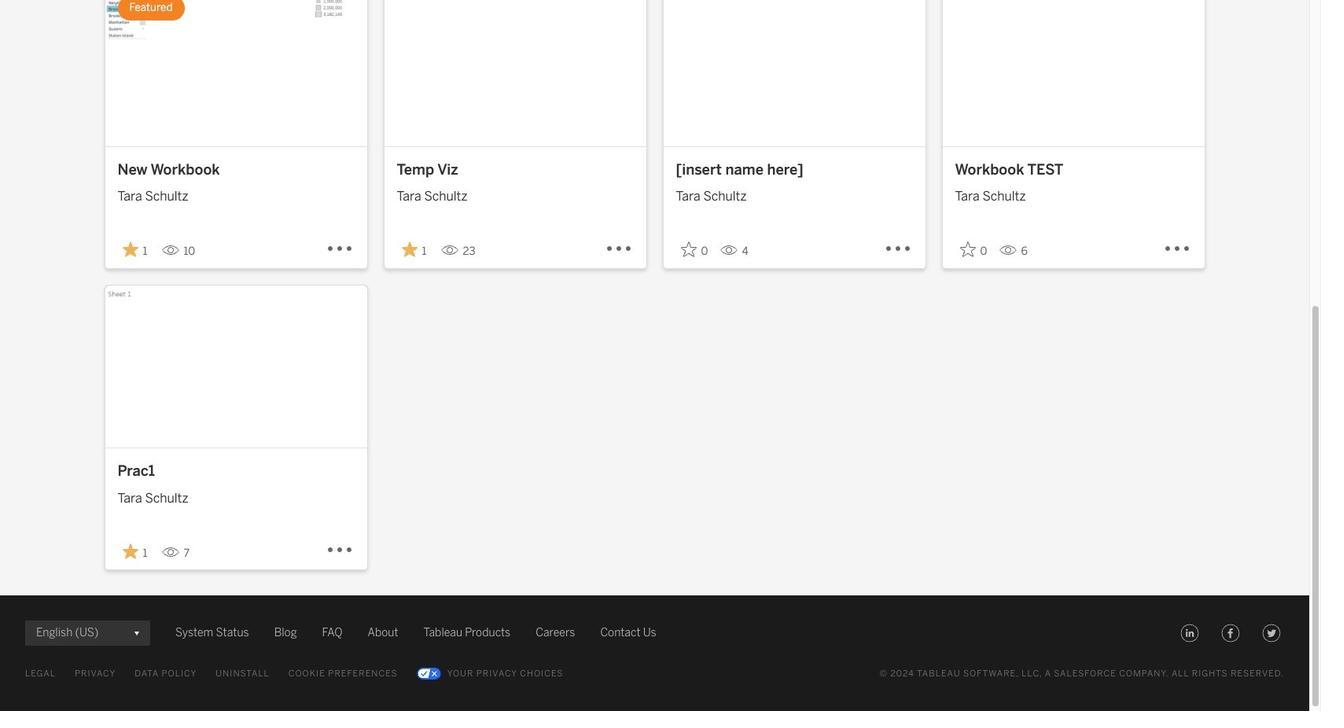 Task type: vqa. For each thing, say whether or not it's contained in the screenshot.
2nd Remove Favorite icon from the bottom of the page
yes



Task type: locate. For each thing, give the bounding box(es) containing it.
1 horizontal spatial add favorite button
[[955, 237, 993, 263]]

1 more actions image from the left
[[326, 235, 354, 263]]

more actions image left remove favorite image
[[326, 235, 354, 263]]

0 horizontal spatial more actions image
[[326, 235, 354, 263]]

remove favorite image inside button
[[122, 543, 138, 559]]

remove favorite button for more actions image to the left
[[118, 538, 155, 564]]

Add Favorite button
[[676, 237, 714, 263], [955, 237, 993, 263]]

0 vertical spatial remove favorite image
[[122, 242, 138, 257]]

1 vertical spatial remove favorite image
[[122, 543, 138, 559]]

more actions image
[[605, 235, 634, 263], [326, 537, 354, 565]]

1 add favorite button from the left
[[676, 237, 714, 263]]

0 horizontal spatial add favorite button
[[676, 237, 714, 263]]

1 vertical spatial more actions image
[[326, 537, 354, 565]]

2 add favorite button from the left
[[955, 237, 993, 263]]

remove favorite image for more actions image to the left
[[122, 543, 138, 559]]

more actions image left add favorite icon
[[885, 235, 913, 263]]

Remove Favorite button
[[118, 237, 155, 263], [397, 237, 435, 263], [118, 538, 155, 564]]

add favorite image
[[960, 242, 976, 257]]

workbook thumbnail image
[[105, 0, 367, 146], [384, 0, 646, 146], [663, 0, 925, 146], [943, 0, 1205, 146], [105, 285, 367, 448]]

1 horizontal spatial more actions image
[[885, 235, 913, 263]]

remove favorite image
[[122, 242, 138, 257], [122, 543, 138, 559]]

1 horizontal spatial more actions image
[[605, 235, 634, 263]]

2 remove favorite image from the top
[[122, 543, 138, 559]]

more actions image
[[326, 235, 354, 263], [885, 235, 913, 263]]

1 remove favorite image from the top
[[122, 242, 138, 257]]



Task type: describe. For each thing, give the bounding box(es) containing it.
selected language element
[[36, 621, 139, 646]]

remove favorite button for topmost more actions image
[[397, 237, 435, 263]]

0 vertical spatial more actions image
[[605, 235, 634, 263]]

0 horizontal spatial more actions image
[[326, 537, 354, 565]]

add favorite image
[[681, 242, 697, 257]]

2 more actions image from the left
[[885, 235, 913, 263]]

featured element
[[118, 0, 185, 20]]

remove favorite image
[[402, 242, 417, 257]]

remove favorite image for 1st more actions icon from left
[[122, 242, 138, 257]]



